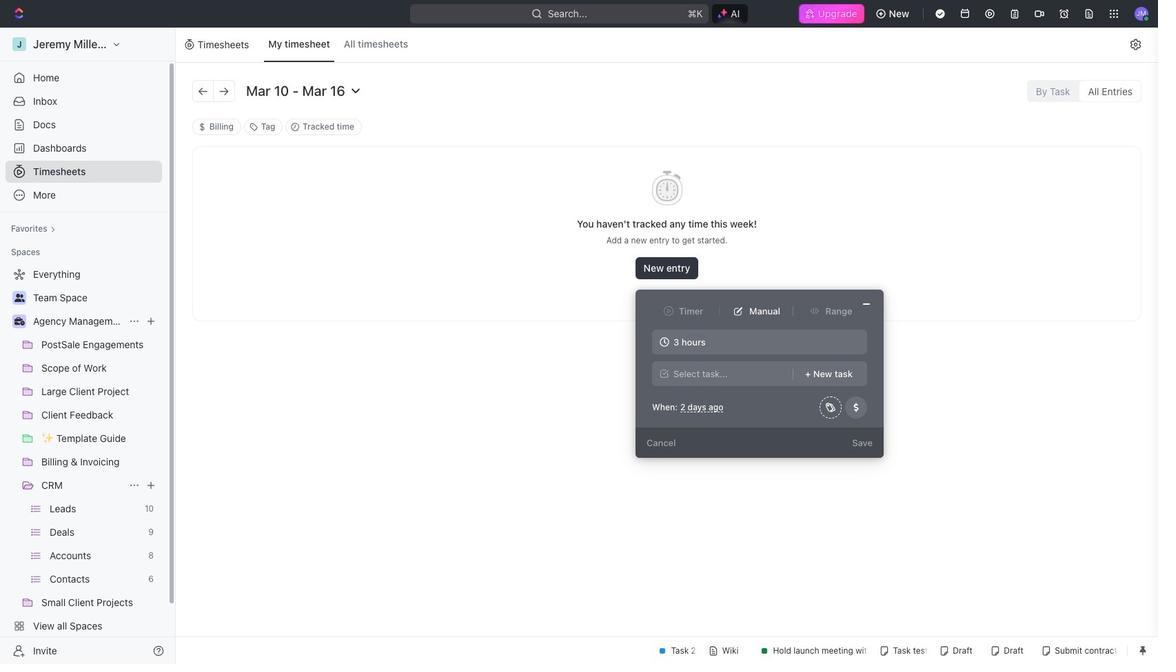 Task type: describe. For each thing, give the bounding box(es) containing it.
sidebar navigation
[[0, 28, 176, 664]]



Task type: locate. For each thing, give the bounding box(es) containing it.
business time image
[[14, 317, 24, 325]]

tree
[[6, 263, 162, 661]]

Enter time e.g. 3 hours 20 mins text field
[[652, 330, 867, 354]]

tree inside "sidebar" navigation
[[6, 263, 162, 661]]



Task type: vqa. For each thing, say whether or not it's contained in the screenshot.
business time icon
yes



